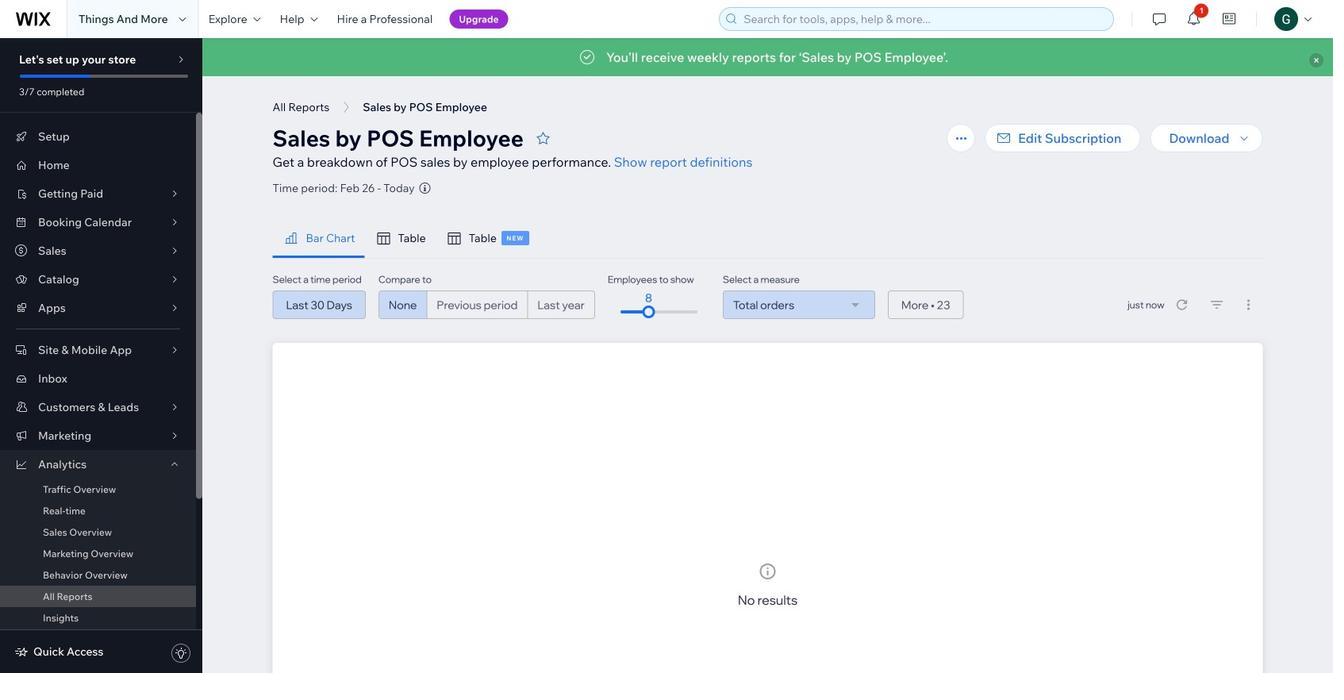 Task type: describe. For each thing, give the bounding box(es) containing it.
Search for tools, apps, help & more... field
[[739, 8, 1109, 30]]



Task type: vqa. For each thing, say whether or not it's contained in the screenshot.
Home
no



Task type: locate. For each thing, give the bounding box(es) containing it.
alert
[[202, 38, 1334, 76], [202, 38, 1334, 76]]

tab list
[[273, 219, 771, 258]]

sidebar element
[[0, 38, 202, 673]]



